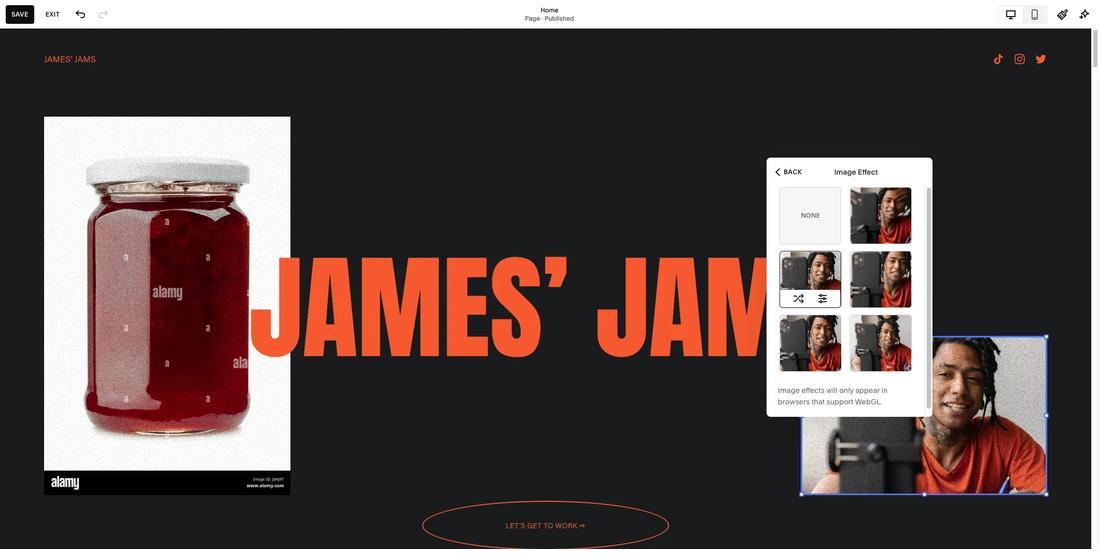 Task type: describe. For each thing, give the bounding box(es) containing it.
film
[[803, 270, 819, 278]]

settings
[[17, 414, 50, 425]]

home page · published
[[525, 6, 574, 22]]

shuffle settings image
[[793, 293, 805, 305]]

james.peterson1902@gmail.com
[[41, 475, 137, 483]]

image for image effect
[[835, 167, 857, 177]]

only
[[840, 386, 854, 395]]

scheduling
[[17, 158, 62, 168]]

parallax element
[[850, 250, 912, 308]]

asset library
[[17, 396, 69, 406]]

appear
[[856, 386, 880, 395]]

james
[[41, 467, 61, 475]]

peterson
[[62, 467, 89, 475]]

home
[[541, 6, 559, 14]]

asset
[[17, 396, 40, 406]]

analytics link
[[17, 139, 115, 151]]

library
[[41, 396, 69, 406]]

lines element
[[850, 314, 912, 372]]

published
[[545, 14, 574, 22]]

webgl.
[[856, 398, 883, 407]]

save
[[11, 10, 28, 18]]

effect
[[858, 167, 878, 177]]

none
[[801, 212, 821, 220]]

page
[[525, 14, 540, 22]]

analytics
[[17, 139, 54, 149]]



Task type: locate. For each thing, give the bounding box(es) containing it.
settings link
[[17, 414, 115, 426]]

·
[[542, 14, 543, 22]]

liquid
[[870, 212, 893, 220]]

liquid element
[[850, 186, 912, 244]]

grain
[[800, 281, 822, 289]]

back
[[784, 168, 802, 176]]

lines
[[872, 339, 891, 347]]

asset library link
[[17, 395, 115, 408]]

circles element
[[780, 314, 842, 372]]

image left effect
[[835, 167, 857, 177]]

effects
[[802, 386, 825, 395]]

image inside image effects will only appear in browsers that support webgl.
[[778, 386, 800, 395]]

support
[[827, 398, 854, 407]]

exit
[[46, 10, 60, 18]]

image effects will only appear in browsers that support webgl.
[[778, 386, 888, 407]]

browsers
[[778, 398, 810, 407]]

james peterson james.peterson1902@gmail.com
[[41, 467, 137, 483]]

1 vertical spatial image
[[778, 386, 800, 395]]

will
[[827, 386, 838, 395]]

image for image effects will only appear in browsers that support webgl.
[[778, 386, 800, 395]]

parallax
[[864, 276, 899, 283]]

image
[[835, 167, 857, 177], [778, 386, 800, 395]]

tab list
[[999, 6, 1047, 23]]

save button
[[6, 5, 34, 24]]

back button
[[773, 161, 805, 183]]

0 horizontal spatial image
[[778, 386, 800, 395]]

that
[[812, 398, 825, 407]]

exit button
[[40, 5, 65, 24]]

0 vertical spatial image
[[835, 167, 857, 177]]

1 horizontal spatial image
[[835, 167, 857, 177]]

image up 'browsers'
[[778, 386, 800, 395]]

film grain
[[800, 270, 822, 289]]

contacts
[[17, 120, 53, 131]]

in
[[882, 386, 888, 395]]

circles
[[797, 339, 825, 347]]

none element
[[780, 186, 842, 244]]

edit settings image
[[817, 293, 829, 305]]

image effect
[[835, 167, 878, 177]]

scheduling link
[[17, 157, 115, 170]]

contacts link
[[17, 120, 115, 132]]



Task type: vqa. For each thing, say whether or not it's contained in the screenshot.
only
yes



